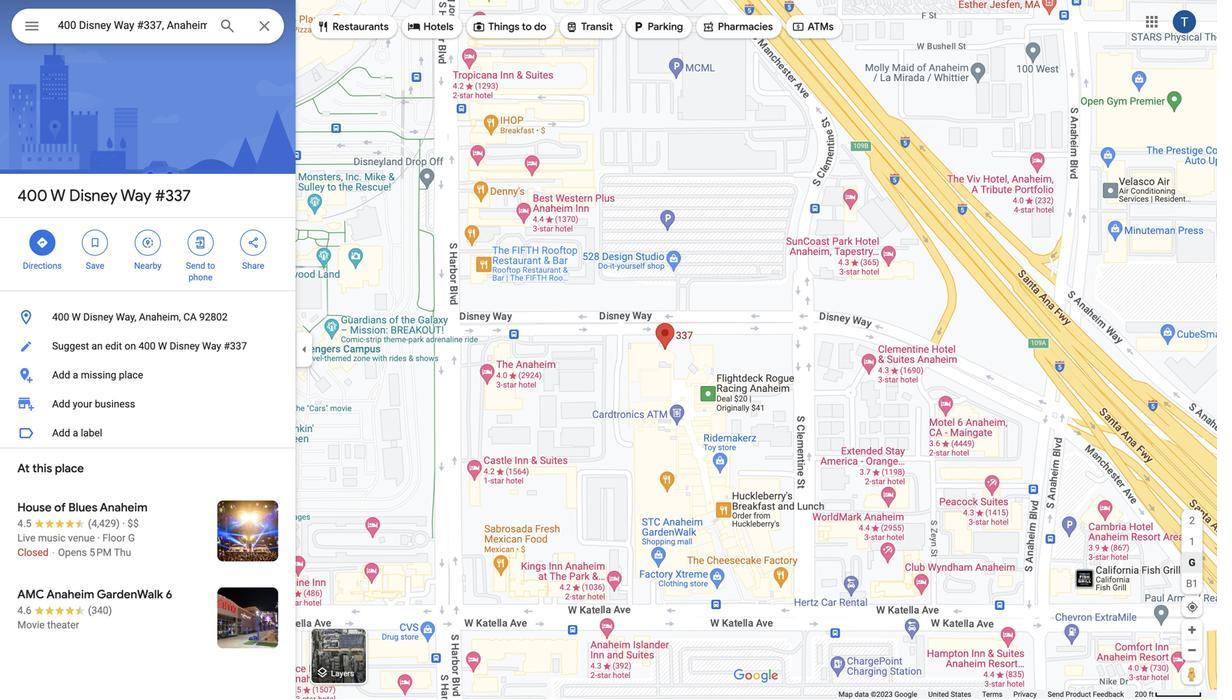 Task type: describe. For each thing, give the bounding box(es) containing it.
your
[[73, 398, 92, 410]]


[[317, 19, 330, 35]]

map data ©2023 google
[[839, 691, 918, 699]]

0 vertical spatial anaheim
[[100, 501, 148, 515]]

$$
[[127, 518, 139, 530]]

 atms
[[792, 19, 834, 35]]

opens
[[58, 547, 87, 559]]

disney for way
[[69, 186, 118, 206]]

product
[[1066, 691, 1092, 699]]

b1 button
[[1182, 573, 1203, 594]]

ca
[[184, 311, 197, 323]]

4.5
[[17, 518, 31, 530]]

at
[[17, 461, 30, 476]]

amc
[[17, 588, 44, 602]]

way,
[[116, 311, 136, 323]]

business
[[95, 398, 135, 410]]

2 button
[[1182, 510, 1203, 531]]

send product feedback
[[1048, 691, 1125, 699]]

edit
[[105, 340, 122, 352]]


[[23, 16, 41, 37]]

4.6
[[17, 605, 31, 617]]

things
[[489, 20, 520, 33]]

w for 400 w disney way, anaheim, ca 92802
[[72, 311, 81, 323]]

add a label
[[52, 427, 102, 439]]

data
[[855, 691, 870, 699]]

send for send to phone
[[186, 261, 205, 271]]

a for label
[[73, 427, 78, 439]]

google
[[895, 691, 918, 699]]

92802
[[199, 311, 228, 323]]

live
[[17, 533, 36, 544]]

way inside button
[[202, 340, 221, 352]]

6
[[166, 588, 172, 602]]

united states button
[[929, 690, 972, 700]]

save
[[86, 261, 104, 271]]

suggest
[[52, 340, 89, 352]]

disney for way,
[[83, 311, 113, 323]]

a for missing
[[73, 369, 78, 381]]


[[473, 19, 486, 35]]

add for add your business
[[52, 398, 70, 410]]

400 w disney way #337 main content
[[0, 0, 296, 700]]

zoom out image
[[1188, 645, 1198, 656]]

 button
[[12, 9, 52, 46]]

blues
[[68, 501, 98, 515]]


[[408, 19, 421, 35]]

add for add a label
[[52, 427, 70, 439]]

add a missing place
[[52, 369, 143, 381]]

place inside add a missing place button
[[119, 369, 143, 381]]


[[141, 235, 154, 251]]

g button
[[1182, 552, 1203, 573]]

400 Disney Way #337, Anaheim, CA 92802 field
[[12, 9, 284, 43]]

send product feedback button
[[1048, 690, 1125, 700]]

add a missing place button
[[0, 361, 296, 390]]

footer inside google maps element
[[839, 690, 1136, 700]]

add a label button
[[0, 419, 296, 448]]

400 w disney way, anaheim, ca 92802 button
[[0, 303, 296, 332]]

to inside send to phone
[[208, 261, 215, 271]]

400 for 400 w disney way, anaheim, ca 92802
[[52, 311, 69, 323]]

nearby
[[134, 261, 162, 271]]

send for send product feedback
[[1048, 691, 1065, 699]]

(4,429)
[[88, 518, 120, 530]]

united
[[929, 691, 950, 699]]

 things to do
[[473, 19, 547, 35]]

venue
[[68, 533, 95, 544]]

400 for 400 w disney way #337
[[17, 186, 47, 206]]

200 ft button
[[1136, 691, 1203, 699]]


[[566, 19, 579, 35]]

united states
[[929, 691, 972, 699]]

thu
[[114, 547, 131, 559]]

of
[[54, 501, 66, 515]]

collapse side panel image
[[297, 342, 312, 358]]

send to phone
[[186, 261, 215, 283]]

w for 400 w disney way #337
[[50, 186, 66, 206]]

 pharmacies
[[702, 19, 774, 35]]

2 1 g
[[1190, 515, 1196, 569]]

4.6 stars 340 reviews image
[[17, 604, 112, 618]]

live music venue · floor g closed ⋅ opens 5 pm thu
[[17, 533, 135, 559]]

zoom in image
[[1188, 625, 1198, 636]]

an
[[92, 340, 103, 352]]

1
[[1190, 536, 1196, 548]]

do
[[534, 20, 547, 33]]

0 vertical spatial ·
[[122, 518, 125, 530]]

house of blues anaheim
[[17, 501, 148, 515]]

0 horizontal spatial #337
[[155, 186, 191, 206]]

add your business link
[[0, 390, 296, 419]]

b1
[[1187, 578, 1199, 590]]

400 inside button
[[139, 340, 156, 352]]

none field inside 400 disney way #337, anaheim, ca 92802 field
[[58, 17, 207, 34]]


[[702, 19, 716, 35]]

add for add a missing place
[[52, 369, 70, 381]]

price: moderate image
[[127, 518, 139, 530]]

amc anaheim gardenwalk 6
[[17, 588, 172, 602]]



Task type: vqa. For each thing, say whether or not it's contained in the screenshot.
Share
yes



Task type: locate. For each thing, give the bounding box(es) containing it.
⋅
[[51, 547, 56, 559]]

music
[[38, 533, 66, 544]]

1 vertical spatial ·
[[97, 533, 100, 544]]

layers
[[331, 669, 354, 678]]

disney up the 
[[69, 186, 118, 206]]

400 w disney way #337
[[17, 186, 191, 206]]

map
[[839, 691, 853, 699]]

5 pm
[[89, 547, 112, 559]]

2 add from the top
[[52, 398, 70, 410]]

way
[[121, 186, 152, 206], [202, 340, 221, 352]]

add inside 'add a label' button
[[52, 427, 70, 439]]

w down "anaheim,"
[[158, 340, 167, 352]]

1 vertical spatial send
[[1048, 691, 1065, 699]]

0 horizontal spatial send
[[186, 261, 205, 271]]

add inside add your business link
[[52, 398, 70, 410]]

0 horizontal spatial g
[[128, 533, 135, 544]]

1 vertical spatial to
[[208, 261, 215, 271]]

0 vertical spatial way
[[121, 186, 152, 206]]

pharmacies
[[718, 20, 774, 33]]

w up suggest
[[72, 311, 81, 323]]

show street view coverage image
[[1182, 663, 1203, 685]]

google account: tara schultz  
(tarashultz49@gmail.com) image
[[1174, 10, 1197, 33]]

g down · $$ in the bottom left of the page
[[128, 533, 135, 544]]

disney down ca
[[170, 340, 200, 352]]

· inside live music venue · floor g closed ⋅ opens 5 pm thu
[[97, 533, 100, 544]]

1 horizontal spatial 400
[[52, 311, 69, 323]]

1 vertical spatial place
[[55, 461, 84, 476]]

restaurants
[[333, 20, 389, 33]]

a inside button
[[73, 369, 78, 381]]

a inside button
[[73, 427, 78, 439]]

1 vertical spatial add
[[52, 398, 70, 410]]

suggest an edit on 400 w disney way #337
[[52, 340, 247, 352]]

send
[[186, 261, 205, 271], [1048, 691, 1065, 699]]

g
[[128, 533, 135, 544], [1190, 557, 1196, 569]]

on
[[125, 340, 136, 352]]

1 add from the top
[[52, 369, 70, 381]]

send inside send to phone
[[186, 261, 205, 271]]

feedback
[[1094, 691, 1125, 699]]

0 horizontal spatial w
[[50, 186, 66, 206]]

0 vertical spatial place
[[119, 369, 143, 381]]

 transit
[[566, 19, 613, 35]]

400 right on at the left
[[139, 340, 156, 352]]

states
[[951, 691, 972, 699]]

disney inside button
[[83, 311, 113, 323]]


[[194, 235, 207, 251]]

google maps element
[[0, 0, 1218, 700]]

anaheim up 4.6 stars 340 reviews image
[[47, 588, 94, 602]]

2 vertical spatial disney
[[170, 340, 200, 352]]

add down suggest
[[52, 369, 70, 381]]

#337
[[155, 186, 191, 206], [224, 340, 247, 352]]

1 vertical spatial #337
[[224, 340, 247, 352]]

1 horizontal spatial g
[[1190, 557, 1196, 569]]

1 vertical spatial w
[[72, 311, 81, 323]]

to inside  things to do
[[522, 20, 532, 33]]

transit
[[582, 20, 613, 33]]

disney left the way,
[[83, 311, 113, 323]]

2 horizontal spatial 400
[[139, 340, 156, 352]]

0 vertical spatial send
[[186, 261, 205, 271]]

200 ft
[[1136, 691, 1155, 699]]

#337 inside button
[[224, 340, 247, 352]]

1 vertical spatial 400
[[52, 311, 69, 323]]

phone
[[189, 273, 213, 283]]

1 vertical spatial way
[[202, 340, 221, 352]]

2 horizontal spatial w
[[158, 340, 167, 352]]

1 horizontal spatial way
[[202, 340, 221, 352]]

0 vertical spatial #337
[[155, 186, 191, 206]]

400 inside button
[[52, 311, 69, 323]]

1 horizontal spatial ·
[[122, 518, 125, 530]]

0 vertical spatial to
[[522, 20, 532, 33]]

None field
[[58, 17, 207, 34]]

400
[[17, 186, 47, 206], [52, 311, 69, 323], [139, 340, 156, 352]]

 hotels
[[408, 19, 454, 35]]

0 horizontal spatial place
[[55, 461, 84, 476]]

200
[[1136, 691, 1148, 699]]

1 vertical spatial g
[[1190, 557, 1196, 569]]

show your location image
[[1187, 601, 1200, 614]]

0 horizontal spatial anaheim
[[47, 588, 94, 602]]

0 horizontal spatial 400
[[17, 186, 47, 206]]

1 vertical spatial anaheim
[[47, 588, 94, 602]]

1 button
[[1182, 531, 1203, 552]]

1 horizontal spatial place
[[119, 369, 143, 381]]

1 horizontal spatial send
[[1048, 691, 1065, 699]]

a left missing
[[73, 369, 78, 381]]

0 vertical spatial disney
[[69, 186, 118, 206]]

· up 5 pm
[[97, 533, 100, 544]]

ft
[[1150, 691, 1155, 699]]

#337 down 92802
[[224, 340, 247, 352]]

1 a from the top
[[73, 369, 78, 381]]

w
[[50, 186, 66, 206], [72, 311, 81, 323], [158, 340, 167, 352]]

· left price: moderate image
[[122, 518, 125, 530]]

#337 up the actions for 400 w disney way #337 region
[[155, 186, 191, 206]]

to
[[522, 20, 532, 33], [208, 261, 215, 271]]

a
[[73, 369, 78, 381], [73, 427, 78, 439]]

w inside button
[[158, 340, 167, 352]]

2 vertical spatial 400
[[139, 340, 156, 352]]

0 horizontal spatial way
[[121, 186, 152, 206]]

400 up suggest
[[52, 311, 69, 323]]

a left label
[[73, 427, 78, 439]]

3 add from the top
[[52, 427, 70, 439]]

anaheim up · $$ in the bottom left of the page
[[100, 501, 148, 515]]

1 vertical spatial disney
[[83, 311, 113, 323]]

way down 92802
[[202, 340, 221, 352]]

directions
[[23, 261, 62, 271]]

privacy
[[1014, 691, 1038, 699]]

0 vertical spatial w
[[50, 186, 66, 206]]

gardenwalk
[[97, 588, 163, 602]]

4.5 stars 4,429 reviews image
[[17, 517, 120, 531]]

g down 1
[[1190, 557, 1196, 569]]

0 horizontal spatial ·
[[97, 533, 100, 544]]

send up "phone"
[[186, 261, 205, 271]]

1 horizontal spatial anaheim
[[100, 501, 148, 515]]

send left "product"
[[1048, 691, 1065, 699]]

0 horizontal spatial to
[[208, 261, 215, 271]]

actions for 400 w disney way #337 region
[[0, 218, 296, 291]]

disney inside button
[[170, 340, 200, 352]]

1 horizontal spatial to
[[522, 20, 532, 33]]

anaheim
[[100, 501, 148, 515], [47, 588, 94, 602]]

add inside add a missing place button
[[52, 369, 70, 381]]

add left label
[[52, 427, 70, 439]]

 search field
[[12, 9, 284, 46]]

1 horizontal spatial w
[[72, 311, 81, 323]]

· $$
[[122, 518, 139, 530]]

1 vertical spatial a
[[73, 427, 78, 439]]

privacy button
[[1014, 690, 1038, 700]]

400 w disney way, anaheim, ca 92802
[[52, 311, 228, 323]]


[[247, 235, 260, 251]]

0 vertical spatial a
[[73, 369, 78, 381]]

0 vertical spatial add
[[52, 369, 70, 381]]

place down on at the left
[[119, 369, 143, 381]]

atms
[[808, 20, 834, 33]]

hotels
[[424, 20, 454, 33]]

w up directions
[[50, 186, 66, 206]]

terms button
[[983, 690, 1003, 700]]

2 vertical spatial w
[[158, 340, 167, 352]]

2 a from the top
[[73, 427, 78, 439]]

at this place
[[17, 461, 84, 476]]

movie
[[17, 620, 45, 631]]

suggest an edit on 400 w disney way #337 button
[[0, 332, 296, 361]]

disney
[[69, 186, 118, 206], [83, 311, 113, 323], [170, 340, 200, 352]]

g inside live music venue · floor g closed ⋅ opens 5 pm thu
[[128, 533, 135, 544]]

add left your
[[52, 398, 70, 410]]

·
[[122, 518, 125, 530], [97, 533, 100, 544]]

label
[[81, 427, 102, 439]]


[[632, 19, 645, 35]]

(340)
[[88, 605, 112, 617]]

this
[[32, 461, 52, 476]]

add your business
[[52, 398, 135, 410]]

w inside button
[[72, 311, 81, 323]]

theater
[[47, 620, 79, 631]]

anaheim,
[[139, 311, 181, 323]]

closed
[[17, 547, 49, 559]]

to left do
[[522, 20, 532, 33]]

1 horizontal spatial #337
[[224, 340, 247, 352]]

place right this
[[55, 461, 84, 476]]

way up 
[[121, 186, 152, 206]]

movie theater
[[17, 620, 79, 631]]

0 vertical spatial g
[[128, 533, 135, 544]]

terms
[[983, 691, 1003, 699]]

share
[[242, 261, 265, 271]]


[[792, 19, 805, 35]]

400 up 
[[17, 186, 47, 206]]


[[36, 235, 49, 251]]

floor
[[103, 533, 126, 544]]

©2023
[[871, 691, 893, 699]]

parking
[[648, 20, 684, 33]]

footer containing map data ©2023 google
[[839, 690, 1136, 700]]

footer
[[839, 690, 1136, 700]]

0 vertical spatial 400
[[17, 186, 47, 206]]

2 vertical spatial add
[[52, 427, 70, 439]]

to up "phone"
[[208, 261, 215, 271]]

send inside "button"
[[1048, 691, 1065, 699]]



